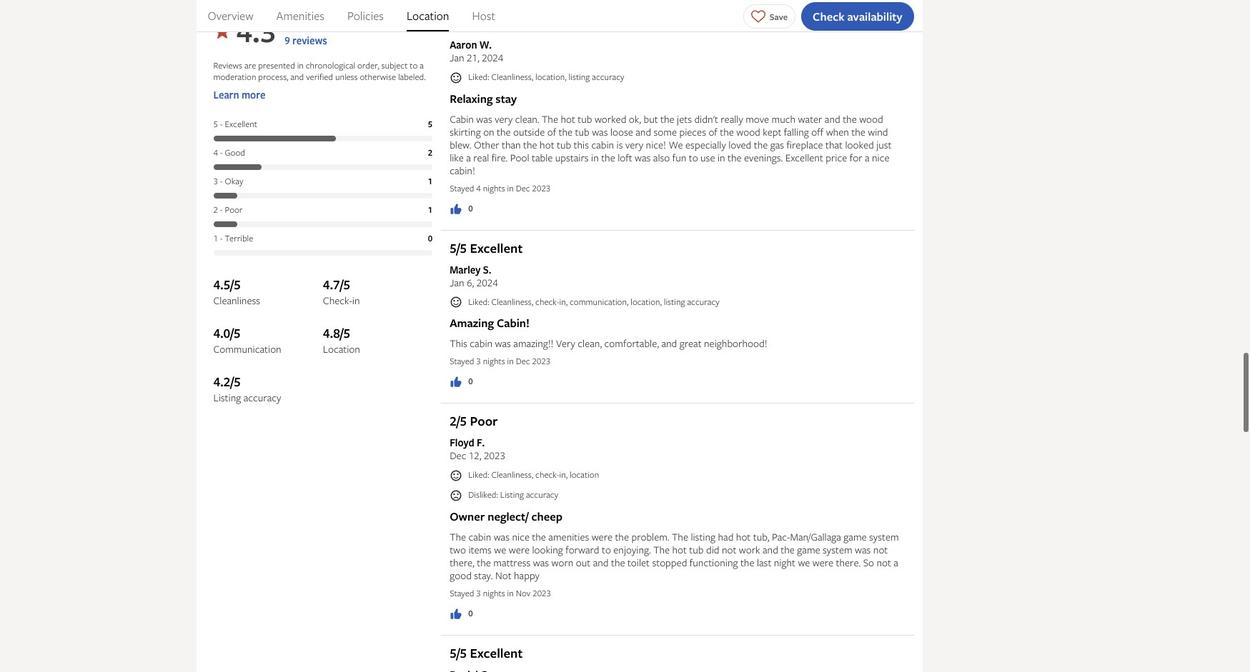 Task type: vqa. For each thing, say whether or not it's contained in the screenshot.
the bottommost in,
yes



Task type: describe. For each thing, give the bounding box(es) containing it.
0 vertical spatial 3
[[213, 175, 218, 187]]

the left wind
[[852, 124, 866, 138]]

worn
[[552, 555, 574, 569]]

4.2/5
[[213, 373, 241, 391]]

cleanliness, for 4/5 good
[[492, 70, 533, 82]]

out
[[576, 555, 591, 569]]

gas
[[770, 137, 784, 151]]

outside
[[513, 124, 545, 138]]

stayed 4 nights in dec 2023
[[450, 182, 551, 194]]

unless
[[335, 70, 358, 82]]

process,
[[258, 70, 289, 82]]

0 horizontal spatial game
[[797, 542, 820, 556]]

a inside "reviews are presented in chronological order, subject to a moderation process, and verified unless otherwise labeled. learn more"
[[420, 59, 424, 71]]

fire.
[[492, 150, 508, 164]]

5 - excellent
[[213, 117, 257, 130]]

w.
[[480, 37, 492, 51]]

stayed for 4/5
[[450, 182, 474, 194]]

use
[[701, 150, 715, 164]]

0 left 5/5 excellent marley s. jan 6, 2024
[[428, 232, 433, 244]]

location link
[[407, 0, 449, 31]]

check
[[813, 8, 845, 24]]

fireplace
[[787, 137, 823, 151]]

small image for 5/5
[[450, 296, 463, 308]]

dec for 4
[[516, 182, 530, 194]]

tub,
[[753, 529, 770, 543]]

we
[[669, 137, 683, 151]]

was inside amazing cabin! this cabin was amazing!! very clean, comfortable, and great neighborhood!
[[495, 336, 511, 350]]

terrible
[[225, 232, 253, 244]]

4.2 out of 5 element
[[213, 373, 323, 391]]

in down amazing!!
[[507, 355, 514, 367]]

the right didn't
[[720, 124, 734, 138]]

- for 1
[[220, 232, 223, 244]]

stopped
[[652, 555, 687, 569]]

listing for 4.2/5
[[213, 391, 241, 404]]

to inside owner neglect/ cheep the cabin was nice the amenities were the problem. the listing had hot tub, pac-man/gallaga game system two items we were looking forward to enjoying. the hot tub did not work and the game system was not there, the mattress was worn out and the toilet stopped functioning the last night we were there. so not a good stay. not happy
[[602, 542, 611, 556]]

stayed for 2/5
[[450, 587, 474, 599]]

owner neglect/ cheep the cabin was nice the amenities were the problem. the listing had hot tub, pac-man/gallaga game system two items we were looking forward to enjoying. the hot tub did not work and the game system was not there, the mattress was worn out and the toilet stopped functioning the last night we were there. so not a good stay. not happy
[[450, 508, 899, 582]]

4.8 out of 5 element
[[323, 324, 433, 343]]

host
[[472, 8, 496, 24]]

was right man/gallaga
[[855, 542, 871, 556]]

overview
[[208, 8, 253, 24]]

1 horizontal spatial we
[[798, 555, 810, 569]]

amenities
[[549, 529, 589, 543]]

the down cheep
[[532, 529, 546, 543]]

this
[[450, 336, 468, 350]]

the right toilet
[[654, 542, 670, 556]]

aaron
[[450, 37, 477, 51]]

amenities
[[276, 8, 325, 24]]

1 horizontal spatial were
[[592, 529, 613, 543]]

policies
[[347, 8, 384, 24]]

0 vertical spatial location
[[407, 8, 449, 24]]

s.
[[483, 262, 492, 276]]

marley
[[450, 262, 481, 276]]

liked: cleanliness, check-in, location
[[468, 469, 599, 481]]

2023 inside 2/5 poor floyd f. dec 12, 2023
[[484, 449, 506, 462]]

0 horizontal spatial were
[[509, 542, 530, 556]]

the down 'owner'
[[450, 529, 466, 543]]

1 horizontal spatial location,
[[631, 295, 662, 307]]

the right than
[[523, 137, 537, 151]]

and inside amazing cabin! this cabin was amazing!! very clean, comfortable, and great neighborhood!
[[662, 336, 677, 350]]

cabin inside amazing cabin! this cabin was amazing!! very clean, comfortable, and great neighborhood!
[[470, 336, 493, 350]]

to inside "reviews are presented in chronological order, subject to a moderation process, and verified unless otherwise labeled. learn more"
[[410, 59, 418, 71]]

skirting
[[450, 124, 481, 138]]

like
[[450, 150, 464, 164]]

1 horizontal spatial wood
[[859, 111, 883, 125]]

check- for location
[[536, 469, 559, 481]]

learn more link
[[213, 87, 433, 112]]

pac-
[[772, 529, 790, 543]]

jan for 4/5 good
[[450, 50, 464, 64]]

- for 4
[[220, 146, 223, 158]]

list containing overview
[[196, 0, 923, 31]]

clean.
[[515, 111, 540, 125]]

1 horizontal spatial 4
[[476, 182, 481, 194]]

5/5 for 5/5 excellent
[[450, 644, 467, 662]]

0 horizontal spatial very
[[495, 111, 513, 125]]

accuracy down liked: cleanliness, check-in, location
[[526, 488, 558, 500]]

host link
[[472, 0, 496, 31]]

0 horizontal spatial wood
[[737, 124, 761, 138]]

when
[[826, 124, 849, 138]]

the right there,
[[477, 555, 491, 569]]

hot right problem.
[[672, 542, 687, 556]]

comfortable,
[[605, 336, 659, 350]]

order,
[[357, 59, 379, 71]]

12,
[[469, 449, 482, 462]]

check availability
[[813, 8, 903, 24]]

blew.
[[450, 137, 472, 151]]

kept
[[763, 124, 782, 138]]

4/5 good aaron w. jan 21, 2024
[[450, 14, 503, 64]]

in right use at the top right
[[718, 150, 725, 164]]

looked
[[845, 137, 874, 151]]

location
[[570, 469, 599, 481]]

off
[[812, 124, 824, 138]]

the left gas
[[754, 137, 768, 151]]

good inside 4/5 good aaron w. jan 21, 2024
[[470, 14, 502, 32]]

overview link
[[208, 0, 253, 31]]

table
[[532, 150, 553, 164]]

4.5/5
[[213, 275, 241, 293]]

0 button for 5/5
[[450, 375, 473, 389]]

jan for 5/5 excellent
[[450, 275, 464, 289]]

0 horizontal spatial location,
[[536, 70, 567, 82]]

tub left 'this'
[[557, 137, 571, 151]]

0 horizontal spatial good
[[225, 146, 245, 158]]

more
[[242, 87, 266, 101]]

looking
[[532, 542, 563, 556]]

neighborhood!
[[704, 336, 768, 350]]

reviews
[[213, 59, 242, 71]]

5/5 for 5/5 excellent marley s. jan 6, 2024
[[450, 239, 467, 257]]

tub inside owner neglect/ cheep the cabin was nice the amenities were the problem. the listing had hot tub, pac-man/gallaga game system two items we were looking forward to enjoying. the hot tub did not work and the game system was not there, the mattress was worn out and the toilet stopped functioning the last night we were there. so not a good stay. not happy
[[689, 542, 704, 556]]

the right last
[[781, 542, 795, 556]]

3 liked: from the top
[[468, 469, 489, 481]]

liked: cleanliness, check-in, communication, location, listing accuracy
[[468, 295, 720, 307]]

there.
[[836, 555, 861, 569]]

stay.
[[474, 568, 493, 582]]

pieces
[[680, 124, 706, 138]]

5/5 excellent marley s. jan 6, 2024
[[450, 239, 523, 289]]

9 reviews button
[[285, 33, 332, 47]]

really
[[721, 111, 743, 125]]

4.7 out of 5 element
[[323, 275, 433, 294]]

3 cleanliness, from the top
[[492, 469, 533, 481]]

2023 for excellent
[[532, 355, 551, 367]]

items
[[469, 542, 492, 556]]

hot left upstairs
[[540, 137, 554, 151]]

mattress
[[494, 555, 531, 569]]

loved
[[729, 137, 752, 151]]

good
[[450, 568, 472, 582]]

and right out
[[593, 555, 609, 569]]

stay
[[496, 90, 517, 106]]

negative theme image
[[213, 22, 231, 40]]

just
[[877, 137, 892, 151]]

was down neglect/
[[494, 529, 510, 543]]

0 horizontal spatial system
[[823, 542, 853, 556]]

in down pool
[[507, 182, 514, 194]]

accuracy up worked
[[592, 70, 624, 82]]

cabin inside owner neglect/ cheep the cabin was nice the amenities were the problem. the listing had hot tub, pac-man/gallaga game system two items we were looking forward to enjoying. the hot tub did not work and the game system was not there, the mattress was worn out and the toilet stopped functioning the last night we were there. so not a good stay. not happy
[[469, 529, 491, 543]]

3 for 5/5
[[476, 355, 481, 367]]

was left the loose
[[592, 124, 608, 138]]

in inside "reviews are presented in chronological order, subject to a moderation process, and verified unless otherwise labeled. learn more"
[[297, 59, 304, 71]]

4.5 out of 5 element
[[213, 275, 323, 294]]

that
[[826, 137, 843, 151]]

the right use at the top right
[[728, 150, 742, 164]]

in inside 4.7/5 check-in
[[352, 293, 360, 307]]

clean,
[[578, 336, 602, 350]]

the left toilet
[[611, 555, 625, 569]]

ok,
[[629, 111, 641, 125]]

some
[[654, 124, 677, 138]]

excellent 9 reviews
[[285, 17, 332, 47]]

work
[[739, 542, 760, 556]]

the left loft
[[601, 150, 615, 164]]

forward
[[566, 542, 600, 556]]

otherwise
[[360, 70, 396, 82]]

4/5
[[450, 14, 467, 32]]

very
[[556, 336, 575, 350]]

4.0/5 communication
[[213, 324, 281, 356]]

stayed 3 nights in dec 2023
[[450, 355, 551, 367]]

the right but
[[661, 111, 675, 125]]

in right 'this'
[[591, 150, 599, 164]]

the up the stopped
[[672, 529, 688, 543]]

4.8/5
[[323, 324, 350, 342]]

nights for poor
[[483, 587, 505, 599]]

presented
[[258, 59, 295, 71]]

was left worn
[[533, 555, 549, 569]]

nice inside the relaxing stay cabin was very clean. the hot tub worked ok, but the jets didn't really move much water and the wood skirting on the outside of the tub was loose and some pieces of the wood kept falling off when the wind blew. other than the hot tub this cabin is very nice! we especially loved the gas fireplace that looked just like a real fire. pool table upstairs in the loft was also fun to use in the evenings. excellent price for a nice cabin!
[[872, 150, 890, 164]]

save button
[[743, 4, 796, 28]]

excellent inside the relaxing stay cabin was very clean. the hot tub worked ok, but the jets didn't really move much water and the wood skirting on the outside of the tub was loose and some pieces of the wood kept falling off when the wind blew. other than the hot tub this cabin is very nice! we especially loved the gas fireplace that looked just like a real fire. pool table upstairs in the loft was also fun to use in the evenings. excellent price for a nice cabin!
[[786, 150, 824, 164]]

2024 for good
[[482, 50, 503, 64]]

1 vertical spatial location
[[323, 342, 360, 356]]

1 vertical spatial very
[[626, 137, 644, 151]]



Task type: locate. For each thing, give the bounding box(es) containing it.
2 for 2 - poor
[[213, 203, 218, 215]]

4 up 3 - okay
[[213, 146, 218, 158]]

1 in, from the top
[[559, 295, 568, 307]]

medium image
[[450, 202, 463, 215], [450, 376, 463, 389]]

1 liked: from the top
[[468, 70, 489, 82]]

and right work
[[763, 542, 778, 556]]

was right cabin
[[476, 111, 492, 125]]

listing for disliked:
[[500, 488, 524, 500]]

0 horizontal spatial to
[[410, 59, 418, 71]]

1 horizontal spatial to
[[602, 542, 611, 556]]

2 vertical spatial listing
[[691, 529, 716, 543]]

liked: cleanliness, location, listing accuracy
[[468, 70, 624, 82]]

0 horizontal spatial of
[[547, 124, 556, 138]]

2 vertical spatial nights
[[483, 587, 505, 599]]

tub
[[578, 111, 592, 125], [575, 124, 590, 138], [557, 137, 571, 151], [689, 542, 704, 556]]

than
[[502, 137, 521, 151]]

- up 3 - okay
[[220, 146, 223, 158]]

0 button for 4/5
[[450, 202, 473, 215]]

the up looked
[[843, 111, 857, 125]]

1 vertical spatial in,
[[559, 469, 568, 481]]

in, for communication,
[[559, 295, 568, 307]]

of right pieces
[[709, 124, 718, 138]]

1 vertical spatial location,
[[631, 295, 662, 307]]

0 vertical spatial stayed
[[450, 182, 474, 194]]

0 vertical spatial good
[[470, 14, 502, 32]]

system
[[869, 529, 899, 543], [823, 542, 853, 556]]

2 5/5 from the top
[[450, 644, 467, 662]]

0 horizontal spatial 5
[[213, 117, 218, 130]]

listing up neglect/
[[500, 488, 524, 500]]

1 cleanliness, from the top
[[492, 70, 533, 82]]

2 0 button from the top
[[450, 375, 473, 389]]

2 left like
[[428, 146, 433, 158]]

0 vertical spatial medium image
[[450, 202, 463, 215]]

1 horizontal spatial listing
[[664, 295, 685, 307]]

jan inside 5/5 excellent marley s. jan 6, 2024
[[450, 275, 464, 289]]

was right loft
[[635, 150, 651, 164]]

2 in, from the top
[[559, 469, 568, 481]]

2 horizontal spatial listing
[[691, 529, 716, 543]]

tub left worked
[[578, 111, 592, 125]]

there,
[[450, 555, 475, 569]]

good down the 5 - excellent
[[225, 146, 245, 158]]

1 vertical spatial listing
[[664, 295, 685, 307]]

a right like
[[466, 150, 471, 164]]

1 vertical spatial 4
[[476, 182, 481, 194]]

2 vertical spatial to
[[602, 542, 611, 556]]

but
[[644, 111, 658, 125]]

0 vertical spatial 2024
[[482, 50, 503, 64]]

1 horizontal spatial system
[[869, 529, 899, 543]]

1 vertical spatial 3
[[476, 355, 481, 367]]

not right so
[[877, 555, 891, 569]]

2024 for excellent
[[477, 275, 498, 289]]

medium image for 5/5 excellent
[[450, 376, 463, 389]]

1 vertical spatial small image
[[450, 296, 463, 308]]

1 small image from the top
[[450, 71, 463, 84]]

small image
[[450, 469, 463, 482]]

a right so
[[894, 555, 899, 569]]

0 vertical spatial nights
[[483, 182, 505, 194]]

the left 'this'
[[559, 124, 573, 138]]

and
[[291, 70, 304, 82], [825, 111, 841, 125], [636, 124, 651, 138], [662, 336, 677, 350], [763, 542, 778, 556], [593, 555, 609, 569]]

3 stayed from the top
[[450, 587, 474, 599]]

in left nov
[[507, 587, 514, 599]]

location,
[[536, 70, 567, 82], [631, 295, 662, 307]]

4 - from the top
[[220, 203, 223, 215]]

1 vertical spatial cleanliness,
[[492, 295, 533, 307]]

0 horizontal spatial listing
[[569, 70, 590, 82]]

0 vertical spatial nice
[[872, 150, 890, 164]]

for
[[850, 150, 863, 164]]

0 down stayed 4 nights in dec 2023
[[468, 202, 473, 214]]

0 vertical spatial cabin
[[592, 137, 614, 151]]

1 vertical spatial jan
[[450, 275, 464, 289]]

2 of from the left
[[709, 124, 718, 138]]

fun
[[673, 150, 687, 164]]

the inside the relaxing stay cabin was very clean. the hot tub worked ok, but the jets didn't really move much water and the wood skirting on the outside of the tub was loose and some pieces of the wood kept falling off when the wind blew. other than the hot tub this cabin is very nice! we especially loved the gas fireplace that looked just like a real fire. pool table upstairs in the loft was also fun to use in the evenings. excellent price for a nice cabin!
[[542, 111, 558, 125]]

medium image for 4/5 good
[[450, 202, 463, 215]]

1 5/5 from the top
[[450, 239, 467, 257]]

2024 right the 21,
[[482, 50, 503, 64]]

0 horizontal spatial location
[[323, 342, 360, 356]]

0 for 2/5
[[468, 607, 473, 619]]

3 down stay.
[[476, 587, 481, 599]]

cabin
[[592, 137, 614, 151], [470, 336, 493, 350], [469, 529, 491, 543]]

2 liked: from the top
[[468, 295, 489, 307]]

dec for 3
[[516, 355, 530, 367]]

was
[[476, 111, 492, 125], [592, 124, 608, 138], [635, 150, 651, 164], [495, 336, 511, 350], [494, 529, 510, 543], [855, 542, 871, 556], [533, 555, 549, 569]]

check availability button
[[802, 2, 914, 30]]

were up happy
[[509, 542, 530, 556]]

cleanliness, up stay
[[492, 70, 533, 82]]

1 vertical spatial listing
[[500, 488, 524, 500]]

had
[[718, 529, 734, 543]]

especially
[[686, 137, 726, 151]]

medium image down cabin!
[[450, 202, 463, 215]]

5 left cabin
[[428, 117, 433, 130]]

nights down the not
[[483, 587, 505, 599]]

1 horizontal spatial location
[[407, 8, 449, 24]]

nice
[[872, 150, 890, 164], [512, 529, 530, 543]]

0 right medium image
[[468, 607, 473, 619]]

amazing!!
[[514, 336, 554, 350]]

0 button down good
[[450, 607, 473, 620]]

3 small image from the top
[[450, 489, 463, 502]]

wood
[[859, 111, 883, 125], [737, 124, 761, 138]]

- for 5
[[220, 117, 223, 130]]

the
[[542, 111, 558, 125], [450, 529, 466, 543], [672, 529, 688, 543], [654, 542, 670, 556]]

0 vertical spatial 0 button
[[450, 202, 473, 215]]

1 horizontal spatial good
[[470, 14, 502, 32]]

to right forward
[[602, 542, 611, 556]]

5 for 5 - excellent
[[213, 117, 218, 130]]

poor up f.
[[470, 412, 498, 430]]

0 for 4/5
[[468, 202, 473, 214]]

listing
[[569, 70, 590, 82], [664, 295, 685, 307], [691, 529, 716, 543]]

nights for good
[[483, 182, 505, 194]]

5 for 5
[[428, 117, 433, 130]]

1 vertical spatial 2
[[213, 203, 218, 215]]

poor
[[225, 203, 243, 215], [470, 412, 498, 430]]

poor down okay at the top of page
[[225, 203, 243, 215]]

1 jan from the top
[[450, 50, 464, 64]]

liked: for good
[[468, 70, 489, 82]]

excellent inside 5/5 excellent marley s. jan 6, 2024
[[470, 239, 523, 257]]

listing inside owner neglect/ cheep the cabin was nice the amenities were the problem. the listing had hot tub, pac-man/gallaga game system two items we were looking forward to enjoying. the hot tub did not work and the game system was not there, the mattress was worn out and the toilet stopped functioning the last night we were there. so not a good stay. not happy
[[691, 529, 716, 543]]

2 vertical spatial cleanliness,
[[492, 469, 533, 481]]

2024 inside 4/5 good aaron w. jan 21, 2024
[[482, 50, 503, 64]]

stayed down cabin!
[[450, 182, 474, 194]]

1 vertical spatial liked:
[[468, 295, 489, 307]]

jan left the 21,
[[450, 50, 464, 64]]

2 vertical spatial small image
[[450, 489, 463, 502]]

and inside "reviews are presented in chronological order, subject to a moderation process, and verified unless otherwise labeled. learn more"
[[291, 70, 304, 82]]

stayed down the this
[[450, 355, 474, 367]]

small image up relaxing
[[450, 71, 463, 84]]

2 small image from the top
[[450, 296, 463, 308]]

the left problem.
[[615, 529, 629, 543]]

jan
[[450, 50, 464, 64], [450, 275, 464, 289]]

1 vertical spatial stayed
[[450, 355, 474, 367]]

2 5 from the left
[[428, 117, 433, 130]]

1 horizontal spatial 2
[[428, 146, 433, 158]]

cabin left is
[[592, 137, 614, 151]]

1 vertical spatial check-
[[536, 469, 559, 481]]

1 - from the top
[[220, 117, 223, 130]]

1 horizontal spatial listing
[[500, 488, 524, 500]]

wind
[[868, 124, 888, 138]]

5 - from the top
[[220, 232, 223, 244]]

water
[[798, 111, 822, 125]]

1 stayed from the top
[[450, 182, 474, 194]]

1 vertical spatial 2024
[[477, 275, 498, 289]]

5/5 inside 5/5 excellent marley s. jan 6, 2024
[[450, 239, 467, 257]]

- up 4 - good
[[220, 117, 223, 130]]

0 vertical spatial in,
[[559, 295, 568, 307]]

1 vertical spatial nights
[[483, 355, 505, 367]]

2 for 2
[[428, 146, 433, 158]]

0 vertical spatial 4
[[213, 146, 218, 158]]

medium image
[[450, 607, 463, 620]]

listing up great
[[664, 295, 685, 307]]

in, left communication,
[[559, 295, 568, 307]]

0 vertical spatial check-
[[536, 295, 559, 307]]

poor inside 2/5 poor floyd f. dec 12, 2023
[[470, 412, 498, 430]]

f.
[[477, 436, 485, 449]]

pool
[[510, 150, 529, 164]]

dec for poor
[[450, 449, 466, 462]]

moderation
[[213, 70, 256, 82]]

3 - from the top
[[220, 175, 223, 187]]

4 down real
[[476, 182, 481, 194]]

jan inside 4/5 good aaron w. jan 21, 2024
[[450, 50, 464, 64]]

also
[[653, 150, 670, 164]]

move
[[746, 111, 769, 125]]

4.0 out of 5 element
[[213, 324, 323, 343]]

2/5 poor floyd f. dec 12, 2023
[[450, 412, 506, 462]]

to right subject
[[410, 59, 418, 71]]

2024 inside 5/5 excellent marley s. jan 6, 2024
[[477, 275, 498, 289]]

0 horizontal spatial we
[[494, 542, 506, 556]]

cabin down 'owner'
[[469, 529, 491, 543]]

- for 3
[[220, 175, 223, 187]]

2 nights from the top
[[483, 355, 505, 367]]

wood left kept
[[737, 124, 761, 138]]

3 nights from the top
[[483, 587, 505, 599]]

relaxing
[[450, 90, 493, 106]]

liked: down 12,
[[468, 469, 489, 481]]

dec inside 2/5 poor floyd f. dec 12, 2023
[[450, 449, 466, 462]]

1 medium image from the top
[[450, 202, 463, 215]]

to inside the relaxing stay cabin was very clean. the hot tub worked ok, but the jets didn't really move much water and the wood skirting on the outside of the tub was loose and some pieces of the wood kept falling off when the wind blew. other than the hot tub this cabin is very nice! we especially loved the gas fireplace that looked just like a real fire. pool table upstairs in the loft was also fun to use in the evenings. excellent price for a nice cabin!
[[689, 150, 698, 164]]

the right the clean.
[[542, 111, 558, 125]]

location, up the clean.
[[536, 70, 567, 82]]

1 for poor
[[428, 203, 433, 215]]

1 0 button from the top
[[450, 202, 473, 215]]

cabin inside the relaxing stay cabin was very clean. the hot tub worked ok, but the jets didn't really move much water and the wood skirting on the outside of the tub was loose and some pieces of the wood kept falling off when the wind blew. other than the hot tub this cabin is very nice! we especially loved the gas fireplace that looked just like a real fire. pool table upstairs in the loft was also fun to use in the evenings. excellent price for a nice cabin!
[[592, 137, 614, 151]]

0 horizontal spatial nice
[[512, 529, 530, 543]]

disliked: listing accuracy
[[468, 488, 558, 500]]

relaxing stay cabin was very clean. the hot tub worked ok, but the jets didn't really move much water and the wood skirting on the outside of the tub was loose and some pieces of the wood kept falling off when the wind blew. other than the hot tub this cabin is very nice! we especially loved the gas fireplace that looked just like a real fire. pool table upstairs in the loft was also fun to use in the evenings. excellent price for a nice cabin!
[[450, 90, 892, 177]]

nights down cabin!
[[483, 355, 505, 367]]

2 vertical spatial 3
[[476, 587, 481, 599]]

2 check- from the top
[[536, 469, 559, 481]]

functioning
[[690, 555, 738, 569]]

0 horizontal spatial listing
[[213, 391, 241, 404]]

1 for okay
[[428, 175, 433, 187]]

1 of from the left
[[547, 124, 556, 138]]

2 stayed from the top
[[450, 355, 474, 367]]

are
[[245, 59, 256, 71]]

1 horizontal spatial poor
[[470, 412, 498, 430]]

much
[[772, 111, 796, 125]]

tub up upstairs
[[575, 124, 590, 138]]

2 vertical spatial 0 button
[[450, 607, 473, 620]]

stayed for 5/5
[[450, 355, 474, 367]]

location left '4/5'
[[407, 8, 449, 24]]

happy
[[514, 568, 540, 582]]

3 for 2/5
[[476, 587, 481, 599]]

0 vertical spatial jan
[[450, 50, 464, 64]]

jets
[[677, 111, 692, 125]]

loose
[[611, 124, 633, 138]]

4.7/5
[[323, 275, 350, 293]]

nice inside owner neglect/ cheep the cabin was nice the amenities were the problem. the listing had hot tub, pac-man/gallaga game system two items we were looking forward to enjoying. the hot tub did not work and the game system was not there, the mattress was worn out and the toilet stopped functioning the last night we were there. so not a good stay. not happy
[[512, 529, 530, 543]]

4.2/5 listing accuracy
[[213, 373, 281, 404]]

0 for 5/5
[[468, 375, 473, 387]]

2 - from the top
[[220, 146, 223, 158]]

very right on at the left top of page
[[495, 111, 513, 125]]

dec down amazing!!
[[516, 355, 530, 367]]

nights down the fire.
[[483, 182, 505, 194]]

0 button down the this
[[450, 375, 473, 389]]

listing up 'this'
[[569, 70, 590, 82]]

cleanliness,
[[492, 70, 533, 82], [492, 295, 533, 307], [492, 469, 533, 481]]

0 vertical spatial dec
[[516, 182, 530, 194]]

2 vertical spatial cabin
[[469, 529, 491, 543]]

listing down the communication
[[213, 391, 241, 404]]

1 horizontal spatial very
[[626, 137, 644, 151]]

0 vertical spatial 2
[[428, 146, 433, 158]]

1 horizontal spatial of
[[709, 124, 718, 138]]

2 vertical spatial liked:
[[468, 469, 489, 481]]

2 vertical spatial stayed
[[450, 587, 474, 599]]

and left great
[[662, 336, 677, 350]]

upstairs
[[555, 150, 589, 164]]

worked
[[595, 111, 627, 125]]

game right "night"
[[797, 542, 820, 556]]

3 0 button from the top
[[450, 607, 473, 620]]

in, for location
[[559, 469, 568, 481]]

amazing
[[450, 315, 494, 331]]

to
[[410, 59, 418, 71], [689, 150, 698, 164], [602, 542, 611, 556]]

1 vertical spatial 0 button
[[450, 375, 473, 389]]

tub left did
[[689, 542, 704, 556]]

1 vertical spatial dec
[[516, 355, 530, 367]]

nights for excellent
[[483, 355, 505, 367]]

2023 down table
[[532, 182, 551, 194]]

1 horizontal spatial nice
[[872, 150, 890, 164]]

-
[[220, 117, 223, 130], [220, 146, 223, 158], [220, 175, 223, 187], [220, 203, 223, 215], [220, 232, 223, 244]]

listing inside 4.2/5 listing accuracy
[[213, 391, 241, 404]]

in, left location
[[559, 469, 568, 481]]

1 horizontal spatial game
[[844, 529, 867, 543]]

liked: for excellent
[[468, 295, 489, 307]]

hot up 'this'
[[561, 111, 575, 125]]

amenities link
[[276, 0, 325, 31]]

toilet
[[628, 555, 650, 569]]

verified
[[306, 70, 333, 82]]

1 5 from the left
[[213, 117, 218, 130]]

2 horizontal spatial were
[[813, 555, 834, 569]]

check-
[[536, 295, 559, 307], [536, 469, 559, 481]]

0 vertical spatial 5/5
[[450, 239, 467, 257]]

accuracy
[[592, 70, 624, 82], [687, 295, 720, 307], [244, 391, 281, 404], [526, 488, 558, 500]]

- for 2
[[220, 203, 223, 215]]

0 vertical spatial cleanliness,
[[492, 70, 533, 82]]

and right the loose
[[636, 124, 651, 138]]

2 medium image from the top
[[450, 376, 463, 389]]

night
[[774, 555, 796, 569]]

dec left 12,
[[450, 449, 466, 462]]

hot right had
[[736, 529, 751, 543]]

problem.
[[632, 529, 670, 543]]

1 vertical spatial medium image
[[450, 376, 463, 389]]

system up so
[[869, 529, 899, 543]]

0 down stayed 3 nights in dec 2023
[[468, 375, 473, 387]]

cleanliness, up cabin!
[[492, 295, 533, 307]]

1 nights from the top
[[483, 182, 505, 194]]

disliked:
[[468, 488, 498, 500]]

not right there.
[[874, 542, 888, 556]]

2023 for poor
[[533, 587, 551, 599]]

great
[[680, 336, 702, 350]]

0 vertical spatial listing
[[569, 70, 590, 82]]

location
[[407, 8, 449, 24], [323, 342, 360, 356]]

accuracy inside 4.2/5 listing accuracy
[[244, 391, 281, 404]]

not right did
[[722, 542, 737, 556]]

and right off
[[825, 111, 841, 125]]

small image for 4/5
[[450, 71, 463, 84]]

hot
[[561, 111, 575, 125], [540, 137, 554, 151], [736, 529, 751, 543], [672, 542, 687, 556]]

0 button for 2/5
[[450, 607, 473, 620]]

2 cleanliness, from the top
[[492, 295, 533, 307]]

0 vertical spatial location,
[[536, 70, 567, 82]]

this
[[574, 137, 589, 151]]

0 button down cabin!
[[450, 202, 473, 215]]

small image
[[450, 71, 463, 84], [450, 296, 463, 308], [450, 489, 463, 502]]

1 vertical spatial cabin
[[470, 336, 493, 350]]

the left last
[[741, 555, 755, 569]]

0 vertical spatial 1
[[428, 175, 433, 187]]

real
[[474, 150, 489, 164]]

of right outside
[[547, 124, 556, 138]]

2024
[[482, 50, 503, 64], [477, 275, 498, 289]]

small image down small image
[[450, 489, 463, 502]]

1 vertical spatial 5/5
[[450, 644, 467, 662]]

cleanliness, for 5/5 excellent
[[492, 295, 533, 307]]

0 horizontal spatial 2
[[213, 203, 218, 215]]

very
[[495, 111, 513, 125], [626, 137, 644, 151]]

1 check- from the top
[[536, 295, 559, 307]]

a right for
[[865, 150, 870, 164]]

2023
[[532, 182, 551, 194], [532, 355, 551, 367], [484, 449, 506, 462], [533, 587, 551, 599]]

liked:
[[468, 70, 489, 82], [468, 295, 489, 307], [468, 469, 489, 481]]

location down check-
[[323, 342, 360, 356]]

were left 'enjoying.'
[[592, 529, 613, 543]]

falling
[[784, 124, 809, 138]]

2 vertical spatial 1
[[213, 232, 218, 244]]

cabin
[[450, 111, 474, 125]]

0 horizontal spatial 4
[[213, 146, 218, 158]]

1 - terrible
[[213, 232, 253, 244]]

0 vertical spatial poor
[[225, 203, 243, 215]]

we right "items"
[[494, 542, 506, 556]]

0 vertical spatial listing
[[213, 391, 241, 404]]

1 vertical spatial nice
[[512, 529, 530, 543]]

were
[[592, 529, 613, 543], [509, 542, 530, 556], [813, 555, 834, 569]]

we right "night"
[[798, 555, 810, 569]]

2 jan from the top
[[450, 275, 464, 289]]

2/5
[[450, 412, 467, 430]]

nov
[[516, 587, 531, 599]]

man/gallaga
[[790, 529, 841, 543]]

1 vertical spatial to
[[689, 150, 698, 164]]

1 vertical spatial good
[[225, 146, 245, 158]]

21,
[[467, 50, 480, 64]]

0 vertical spatial very
[[495, 111, 513, 125]]

good up w. at the left top of the page
[[470, 14, 502, 32]]

4.0/5
[[213, 324, 241, 342]]

cabin down amazing
[[470, 336, 493, 350]]

evenings.
[[744, 150, 783, 164]]

accuracy up great
[[687, 295, 720, 307]]

check- for communication,
[[536, 295, 559, 307]]

0 vertical spatial to
[[410, 59, 418, 71]]

list
[[196, 0, 923, 31]]

0 vertical spatial small image
[[450, 71, 463, 84]]

the right on at the left top of page
[[497, 124, 511, 138]]

5/5
[[450, 239, 467, 257], [450, 644, 467, 662]]

2 horizontal spatial to
[[689, 150, 698, 164]]

2 down 3 - okay
[[213, 203, 218, 215]]

not
[[495, 568, 512, 582]]

2023 for good
[[532, 182, 551, 194]]

a inside owner neglect/ cheep the cabin was nice the amenities were the problem. the listing had hot tub, pac-man/gallaga game system two items we were looking forward to enjoying. the hot tub did not work and the game system was not there, the mattress was worn out and the toilet stopped functioning the last night we were there. so not a good stay. not happy
[[894, 555, 899, 569]]

1 horizontal spatial 5
[[428, 117, 433, 130]]



